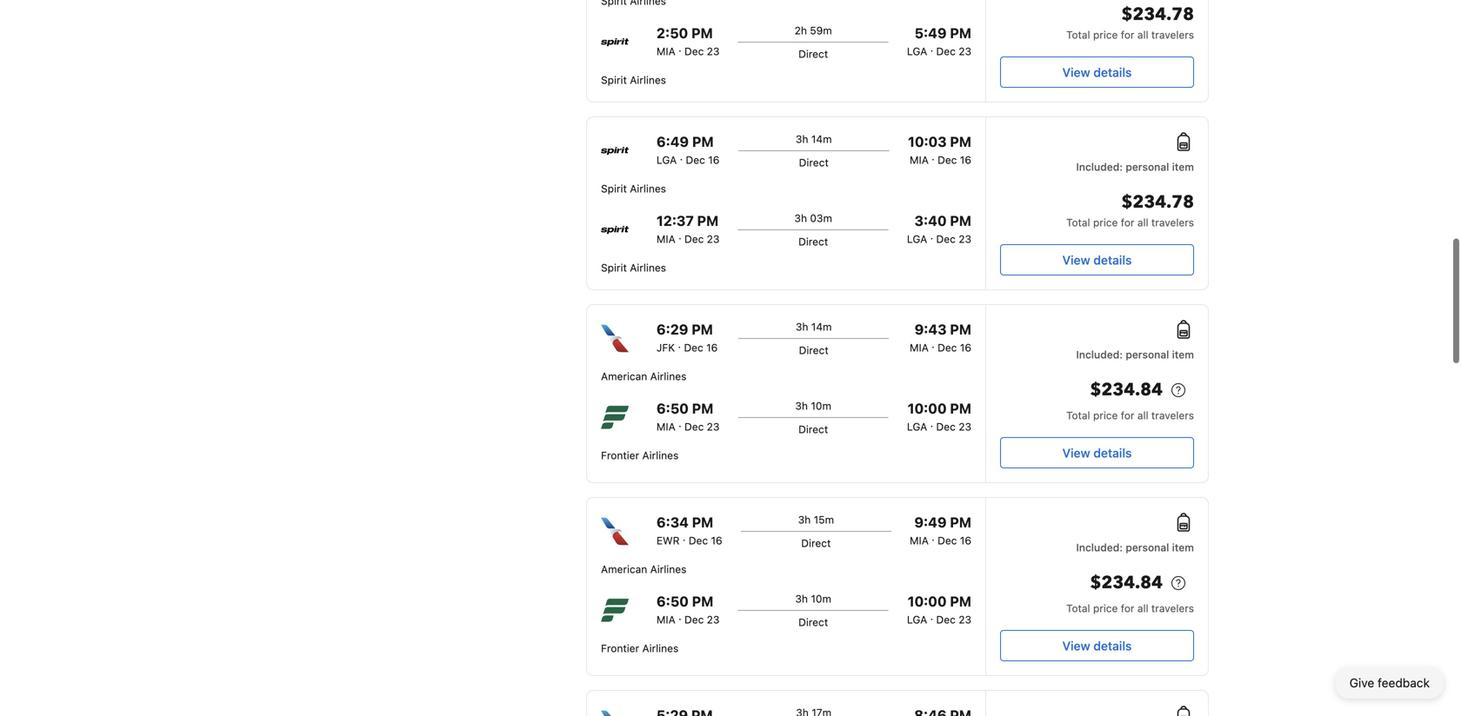 Task type: describe. For each thing, give the bounding box(es) containing it.
1 travelers from the top
[[1152, 29, 1194, 41]]

item for 9:49 pm
[[1172, 542, 1194, 554]]

5:49 pm lga . dec 23
[[907, 25, 972, 57]]

view details for 9:43 pm
[[1063, 446, 1132, 461]]

. inside 12:37 pm mia . dec 23
[[679, 230, 682, 242]]

. inside 3:40 pm lga . dec 23
[[930, 230, 933, 242]]

6:34
[[657, 514, 689, 531]]

. inside 6:49 pm lga . dec 16
[[680, 150, 683, 163]]

4 all from the top
[[1138, 603, 1149, 615]]

10:03 pm mia . dec 16
[[908, 134, 972, 166]]

6:49
[[657, 134, 689, 150]]

$234.78 total price for all travelers for the view details button associated with 10:03 pm
[[1066, 190, 1194, 229]]

details for 9:49 pm
[[1094, 639, 1132, 654]]

ewr
[[657, 535, 680, 547]]

dec inside 2:50 pm mia . dec 23
[[685, 45, 704, 57]]

1 details from the top
[[1094, 65, 1132, 80]]

. down 9:43 pm mia . dec 16
[[930, 418, 933, 430]]

included: for 9:49 pm
[[1076, 542, 1123, 554]]

10:00 for 9:43
[[908, 401, 947, 417]]

12:37
[[657, 213, 694, 229]]

. down 6:29 pm jfk . dec 16 at the left of page
[[679, 418, 682, 430]]

2 $234.78 from the top
[[1122, 190, 1194, 214]]

1 all from the top
[[1138, 29, 1149, 41]]

dec inside 3:40 pm lga . dec 23
[[936, 233, 956, 245]]

2h 59m
[[795, 24, 832, 37]]

3 spirit from the top
[[601, 262, 627, 274]]

9:49
[[915, 514, 947, 531]]

mia inside 9:43 pm mia . dec 16
[[910, 342, 929, 354]]

3:40
[[915, 213, 947, 229]]

3h 14m for 9:43 pm
[[796, 321, 832, 333]]

3 spirit airlines from the top
[[601, 262, 666, 274]]

lga for 10:03
[[907, 233, 927, 245]]

total price for all travelers for 9:43 pm
[[1066, 410, 1194, 422]]

. inside 6:29 pm jfk . dec 16
[[678, 338, 681, 351]]

1 view details from the top
[[1063, 65, 1132, 80]]

1 price from the top
[[1093, 29, 1118, 41]]

dec inside 6:29 pm jfk . dec 16
[[684, 342, 703, 354]]

$234.84 region for 9:49 pm
[[1000, 570, 1194, 601]]

. down ewr
[[679, 611, 682, 623]]

2h
[[795, 24, 807, 37]]

10:00 for 9:49
[[908, 594, 947, 610]]

14m for 9:43
[[811, 321, 832, 333]]

american for 6:29 pm
[[601, 371, 647, 383]]

2 for from the top
[[1121, 217, 1135, 229]]

pm inside 3:40 pm lga . dec 23
[[950, 213, 972, 229]]

. inside 9:49 pm mia . dec 16
[[932, 531, 935, 544]]

16 for 9:43 pm
[[960, 342, 972, 354]]

4 price from the top
[[1093, 603, 1118, 615]]

feedback
[[1378, 676, 1430, 691]]

3 all from the top
[[1138, 410, 1149, 422]]

12:37 pm mia . dec 23
[[657, 213, 720, 245]]

view details button for 10:03 pm
[[1000, 244, 1194, 276]]

59m
[[810, 24, 832, 37]]

frontier for 6:34 pm
[[601, 643, 639, 655]]

american airlines for 6:29
[[601, 371, 687, 383]]

10m for 9:49 pm
[[811, 593, 831, 605]]

mia down jfk
[[657, 421, 676, 433]]

pm down 6:34 pm ewr . dec 16
[[692, 594, 714, 610]]

10:00 pm lga . dec 23 for 9:43
[[907, 401, 972, 433]]

pm inside 10:03 pm mia . dec 16
[[950, 134, 972, 150]]

personal for 9:49 pm
[[1126, 542, 1169, 554]]

mia down ewr
[[657, 614, 676, 626]]

. down 9:49 pm mia . dec 16
[[930, 611, 933, 623]]

$234.78 total price for all travelers for 1st the view details button from the top of the page
[[1066, 3, 1194, 41]]

1 view from the top
[[1063, 65, 1090, 80]]

2:50
[[657, 25, 688, 41]]

6:50 pm mia . dec 23 for 6:29
[[657, 401, 720, 433]]

16 for 10:03 pm
[[960, 154, 972, 166]]

frontier for 6:29 pm
[[601, 450, 639, 462]]

2 total from the top
[[1066, 217, 1090, 229]]

4 for from the top
[[1121, 603, 1135, 615]]

1 spirit airlines from the top
[[601, 74, 666, 86]]

view details button for 9:49 pm
[[1000, 631, 1194, 662]]

pm inside 12:37 pm mia . dec 23
[[697, 213, 719, 229]]

item for 10:03 pm
[[1172, 161, 1194, 173]]

23 inside 12:37 pm mia . dec 23
[[707, 233, 720, 245]]

9:43 pm mia . dec 16
[[910, 321, 972, 354]]

3h 10m for 6:34 pm
[[795, 593, 831, 605]]



Task type: vqa. For each thing, say whether or not it's contained in the screenshot.
Adult)
no



Task type: locate. For each thing, give the bounding box(es) containing it.
total price for all travelers for 9:49 pm
[[1066, 603, 1194, 615]]

6:50 for 6:29
[[657, 401, 689, 417]]

2 view details from the top
[[1063, 253, 1132, 267]]

16 inside 9:49 pm mia . dec 16
[[960, 535, 972, 547]]

2 vertical spatial included:
[[1076, 542, 1123, 554]]

3 for from the top
[[1121, 410, 1135, 422]]

dec inside 12:37 pm mia . dec 23
[[685, 233, 704, 245]]

1 vertical spatial included:
[[1076, 349, 1123, 361]]

pm inside 2:50 pm mia . dec 23
[[692, 25, 713, 41]]

10m for 9:43 pm
[[811, 400, 831, 412]]

3h
[[796, 133, 808, 145], [794, 212, 807, 224], [796, 321, 808, 333], [795, 400, 808, 412], [798, 514, 811, 526], [795, 593, 808, 605]]

view for 9:43 pm
[[1063, 446, 1090, 461]]

pm right "3:40"
[[950, 213, 972, 229]]

pm inside 6:34 pm ewr . dec 16
[[692, 514, 713, 531]]

0 vertical spatial personal
[[1126, 161, 1169, 173]]

. down the 5:49
[[930, 42, 933, 54]]

give
[[1350, 676, 1375, 691]]

3 included: personal item from the top
[[1076, 542, 1194, 554]]

23 inside 3:40 pm lga . dec 23
[[959, 233, 972, 245]]

2 american from the top
[[601, 564, 647, 576]]

1 10:00 from the top
[[908, 401, 947, 417]]

mia inside 12:37 pm mia . dec 23
[[657, 233, 676, 245]]

10:00 pm lga . dec 23 down 9:49 pm mia . dec 16
[[907, 594, 972, 626]]

american for 6:34 pm
[[601, 564, 647, 576]]

1 vertical spatial frontier
[[601, 643, 639, 655]]

1 10:00 pm lga . dec 23 from the top
[[907, 401, 972, 433]]

view details
[[1063, 65, 1132, 80], [1063, 253, 1132, 267], [1063, 446, 1132, 461], [1063, 639, 1132, 654]]

2 frontier airlines from the top
[[601, 643, 679, 655]]

2 view details button from the top
[[1000, 244, 1194, 276]]

dec inside 6:49 pm lga . dec 16
[[686, 154, 705, 166]]

1 vertical spatial 10:00 pm lga . dec 23
[[907, 594, 972, 626]]

pm
[[692, 25, 713, 41], [950, 25, 972, 41], [692, 134, 714, 150], [950, 134, 972, 150], [697, 213, 719, 229], [950, 213, 972, 229], [692, 321, 713, 338], [950, 321, 972, 338], [692, 401, 714, 417], [950, 401, 972, 417], [692, 514, 713, 531], [950, 514, 972, 531], [692, 594, 714, 610], [950, 594, 972, 610]]

$234.84 for 9:49 pm
[[1090, 571, 1163, 595]]

2 included: from the top
[[1076, 349, 1123, 361]]

4 total from the top
[[1066, 603, 1090, 615]]

mia down 10:03
[[910, 154, 929, 166]]

view
[[1063, 65, 1090, 80], [1063, 253, 1090, 267], [1063, 446, 1090, 461], [1063, 639, 1090, 654]]

0 vertical spatial american airlines
[[601, 371, 687, 383]]

2 $234.84 region from the top
[[1000, 570, 1194, 601]]

lga inside 6:49 pm lga . dec 16
[[657, 154, 677, 166]]

1 $234.78 total price for all travelers from the top
[[1066, 3, 1194, 41]]

mia inside 2:50 pm mia . dec 23
[[657, 45, 676, 57]]

0 vertical spatial 10m
[[811, 400, 831, 412]]

6:50 for 6:34
[[657, 594, 689, 610]]

mia inside 9:49 pm mia . dec 16
[[910, 535, 929, 547]]

dec inside 6:34 pm ewr . dec 16
[[689, 535, 708, 547]]

lga for 9:49
[[907, 614, 927, 626]]

2 frontier from the top
[[601, 643, 639, 655]]

personal for 10:03 pm
[[1126, 161, 1169, 173]]

10:03
[[908, 134, 947, 150]]

2 6:50 from the top
[[657, 594, 689, 610]]

2 vertical spatial included: personal item
[[1076, 542, 1194, 554]]

1 vertical spatial item
[[1172, 349, 1194, 361]]

included:
[[1076, 161, 1123, 173], [1076, 349, 1123, 361], [1076, 542, 1123, 554]]

dec inside 10:03 pm mia . dec 16
[[938, 154, 957, 166]]

1 vertical spatial $234.84
[[1090, 571, 1163, 595]]

2 vertical spatial personal
[[1126, 542, 1169, 554]]

3 view details from the top
[[1063, 446, 1132, 461]]

10:00 down 9:49 pm mia . dec 16
[[908, 594, 947, 610]]

16 for 6:49 pm
[[708, 154, 720, 166]]

6:50 down ewr
[[657, 594, 689, 610]]

pm right the 5:49
[[950, 25, 972, 41]]

10:00 pm lga . dec 23
[[907, 401, 972, 433], [907, 594, 972, 626]]

lga inside the 5:49 pm lga . dec 23
[[907, 45, 927, 57]]

6:50 down jfk
[[657, 401, 689, 417]]

1 vertical spatial $234.78 total price for all travelers
[[1066, 190, 1194, 229]]

spirit
[[601, 74, 627, 86], [601, 183, 627, 195], [601, 262, 627, 274]]

frontier
[[601, 450, 639, 462], [601, 643, 639, 655]]

pm inside 9:43 pm mia . dec 16
[[950, 321, 972, 338]]

3 travelers from the top
[[1152, 410, 1194, 422]]

airlines
[[630, 74, 666, 86], [630, 183, 666, 195], [630, 262, 666, 274], [650, 371, 687, 383], [642, 450, 679, 462], [650, 564, 687, 576], [642, 643, 679, 655]]

1 3h 10m from the top
[[795, 400, 831, 412]]

1 american from the top
[[601, 371, 647, 383]]

3h 14m for 10:03 pm
[[796, 133, 832, 145]]

. down 12:37
[[679, 230, 682, 242]]

1 vertical spatial spirit
[[601, 183, 627, 195]]

5:49
[[915, 25, 947, 41]]

1 vertical spatial total price for all travelers
[[1066, 603, 1194, 615]]

6:50 pm mia . dec 23
[[657, 401, 720, 433], [657, 594, 720, 626]]

3 total from the top
[[1066, 410, 1090, 422]]

2 3h 14m from the top
[[796, 321, 832, 333]]

3 item from the top
[[1172, 542, 1194, 554]]

pm down 6:29 pm jfk . dec 16 at the left of page
[[692, 401, 714, 417]]

. inside 6:34 pm ewr . dec 16
[[683, 531, 686, 544]]

pm right 6:34
[[692, 514, 713, 531]]

1 personal from the top
[[1126, 161, 1169, 173]]

$234.78
[[1122, 3, 1194, 27], [1122, 190, 1194, 214]]

4 details from the top
[[1094, 639, 1132, 654]]

. down 2:50
[[679, 42, 682, 54]]

view details for 10:03 pm
[[1063, 253, 1132, 267]]

pm inside 9:49 pm mia . dec 16
[[950, 514, 972, 531]]

2 10:00 pm lga . dec 23 from the top
[[907, 594, 972, 626]]

2 included: personal item from the top
[[1076, 349, 1194, 361]]

american
[[601, 371, 647, 383], [601, 564, 647, 576]]

0 vertical spatial 10:00 pm lga . dec 23
[[907, 401, 972, 433]]

view details button
[[1000, 57, 1194, 88], [1000, 244, 1194, 276], [1000, 438, 1194, 469], [1000, 631, 1194, 662]]

0 vertical spatial spirit
[[601, 74, 627, 86]]

mia down 12:37
[[657, 233, 676, 245]]

mia down 9:49 at right bottom
[[910, 535, 929, 547]]

6:50 pm mia . dec 23 down ewr
[[657, 594, 720, 626]]

1 vertical spatial spirit airlines
[[601, 183, 666, 195]]

2 3h 10m from the top
[[795, 593, 831, 605]]

15m
[[814, 514, 834, 526]]

1 vertical spatial personal
[[1126, 349, 1169, 361]]

10:00 pm lga . dec 23 down 9:43 pm mia . dec 16
[[907, 401, 972, 433]]

14m for 10:03
[[811, 133, 832, 145]]

. inside 9:43 pm mia . dec 16
[[932, 338, 935, 351]]

give feedback
[[1350, 676, 1430, 691]]

1 6:50 pm mia . dec 23 from the top
[[657, 401, 720, 433]]

16 inside 9:43 pm mia . dec 16
[[960, 342, 972, 354]]

4 travelers from the top
[[1152, 603, 1194, 615]]

details
[[1094, 65, 1132, 80], [1094, 253, 1132, 267], [1094, 446, 1132, 461], [1094, 639, 1132, 654]]

2 10:00 from the top
[[908, 594, 947, 610]]

2 vertical spatial spirit airlines
[[601, 262, 666, 274]]

0 vertical spatial included: personal item
[[1076, 161, 1194, 173]]

travelers
[[1152, 29, 1194, 41], [1152, 217, 1194, 229], [1152, 410, 1194, 422], [1152, 603, 1194, 615]]

1 3h 14m from the top
[[796, 133, 832, 145]]

1 vertical spatial american
[[601, 564, 647, 576]]

total
[[1066, 29, 1090, 41], [1066, 217, 1090, 229], [1066, 410, 1090, 422], [1066, 603, 1090, 615]]

0 vertical spatial 10:00
[[908, 401, 947, 417]]

2 $234.78 total price for all travelers from the top
[[1066, 190, 1194, 229]]

03m
[[810, 212, 832, 224]]

1 vertical spatial 14m
[[811, 321, 832, 333]]

included: for 9:43 pm
[[1076, 349, 1123, 361]]

pm right 12:37
[[697, 213, 719, 229]]

2 all from the top
[[1138, 217, 1149, 229]]

frontier airlines for 6:29
[[601, 450, 679, 462]]

personal
[[1126, 161, 1169, 173], [1126, 349, 1169, 361], [1126, 542, 1169, 554]]

give feedback button
[[1336, 668, 1444, 699]]

pm right 6:49
[[692, 134, 714, 150]]

0 vertical spatial $234.84 region
[[1000, 377, 1194, 408]]

american airlines for 6:34
[[601, 564, 687, 576]]

dec inside 9:49 pm mia . dec 16
[[938, 535, 957, 547]]

3h 10m
[[795, 400, 831, 412], [795, 593, 831, 605]]

3 view details button from the top
[[1000, 438, 1194, 469]]

. inside 10:03 pm mia . dec 16
[[932, 150, 935, 163]]

6:50 pm mia . dec 23 down jfk
[[657, 401, 720, 433]]

mia down 2:50
[[657, 45, 676, 57]]

1 for from the top
[[1121, 29, 1135, 41]]

dec
[[685, 45, 704, 57], [936, 45, 956, 57], [686, 154, 705, 166], [938, 154, 957, 166], [685, 233, 704, 245], [936, 233, 956, 245], [684, 342, 703, 354], [938, 342, 957, 354], [685, 421, 704, 433], [936, 421, 956, 433], [689, 535, 708, 547], [938, 535, 957, 547], [685, 614, 704, 626], [936, 614, 956, 626]]

16 for 6:34 pm
[[711, 535, 723, 547]]

$234.84 region
[[1000, 377, 1194, 408], [1000, 570, 1194, 601]]

for
[[1121, 29, 1135, 41], [1121, 217, 1135, 229], [1121, 410, 1135, 422], [1121, 603, 1135, 615]]

2 $234.84 from the top
[[1090, 571, 1163, 595]]

dec inside 9:43 pm mia . dec 16
[[938, 342, 957, 354]]

included: personal item for 9:49 pm
[[1076, 542, 1194, 554]]

included: for 10:03 pm
[[1076, 161, 1123, 173]]

1 total price for all travelers from the top
[[1066, 410, 1194, 422]]

0 vertical spatial 6:50 pm mia . dec 23
[[657, 401, 720, 433]]

3 details from the top
[[1094, 446, 1132, 461]]

1 6:50 from the top
[[657, 401, 689, 417]]

23 inside the 5:49 pm lga . dec 23
[[959, 45, 972, 57]]

lga for 9:43
[[907, 421, 927, 433]]

6:29
[[657, 321, 688, 338]]

$234.84 for 9:43 pm
[[1090, 378, 1163, 402]]

. right jfk
[[678, 338, 681, 351]]

pm right 2:50
[[692, 25, 713, 41]]

2 travelers from the top
[[1152, 217, 1194, 229]]

all
[[1138, 29, 1149, 41], [1138, 217, 1149, 229], [1138, 410, 1149, 422], [1138, 603, 1149, 615]]

23 inside 2:50 pm mia . dec 23
[[707, 45, 720, 57]]

pm inside 6:49 pm lga . dec 16
[[692, 134, 714, 150]]

3h 14m
[[796, 133, 832, 145], [796, 321, 832, 333]]

2 american airlines from the top
[[601, 564, 687, 576]]

mia
[[657, 45, 676, 57], [910, 154, 929, 166], [657, 233, 676, 245], [910, 342, 929, 354], [657, 421, 676, 433], [910, 535, 929, 547], [657, 614, 676, 626]]

2 price from the top
[[1093, 217, 1118, 229]]

2 spirit airlines from the top
[[601, 183, 666, 195]]

. down 9:43
[[932, 338, 935, 351]]

6:49 pm lga . dec 16
[[657, 134, 720, 166]]

9:49 pm mia . dec 16
[[910, 514, 972, 547]]

16
[[708, 154, 720, 166], [960, 154, 972, 166], [706, 342, 718, 354], [960, 342, 972, 354], [711, 535, 723, 547], [960, 535, 972, 547]]

. down 9:49 at right bottom
[[932, 531, 935, 544]]

1 vertical spatial 10:00
[[908, 594, 947, 610]]

1 vertical spatial included: personal item
[[1076, 349, 1194, 361]]

item for 9:43 pm
[[1172, 349, 1194, 361]]

0 vertical spatial $234.84
[[1090, 378, 1163, 402]]

spirit airlines down 12:37
[[601, 262, 666, 274]]

frontier airlines
[[601, 450, 679, 462], [601, 643, 679, 655]]

2 14m from the top
[[811, 321, 832, 333]]

included: personal item for 10:03 pm
[[1076, 161, 1194, 173]]

16 for 6:29 pm
[[706, 342, 718, 354]]

direct
[[799, 48, 828, 60], [799, 157, 829, 169], [799, 236, 828, 248], [799, 344, 829, 357], [799, 424, 828, 436], [801, 538, 831, 550], [799, 617, 828, 629]]

2 spirit from the top
[[601, 183, 627, 195]]

23
[[707, 45, 720, 57], [959, 45, 972, 57], [707, 233, 720, 245], [959, 233, 972, 245], [707, 421, 720, 433], [959, 421, 972, 433], [707, 614, 720, 626], [959, 614, 972, 626]]

0 vertical spatial $234.78 total price for all travelers
[[1066, 3, 1194, 41]]

3h 15m
[[798, 514, 834, 526]]

4 view details button from the top
[[1000, 631, 1194, 662]]

1 10m from the top
[[811, 400, 831, 412]]

1 vertical spatial 10m
[[811, 593, 831, 605]]

total price for all travelers
[[1066, 410, 1194, 422], [1066, 603, 1194, 615]]

2 vertical spatial item
[[1172, 542, 1194, 554]]

included: personal item for 9:43 pm
[[1076, 349, 1194, 361]]

included: personal item
[[1076, 161, 1194, 173], [1076, 349, 1194, 361], [1076, 542, 1194, 554]]

pm right 6:29
[[692, 321, 713, 338]]

personal for 9:43 pm
[[1126, 349, 1169, 361]]

. down "3:40"
[[930, 230, 933, 242]]

1 vertical spatial $234.78
[[1122, 190, 1194, 214]]

6:50
[[657, 401, 689, 417], [657, 594, 689, 610]]

pm down 9:43 pm mia . dec 16
[[950, 401, 972, 417]]

.
[[679, 42, 682, 54], [930, 42, 933, 54], [680, 150, 683, 163], [932, 150, 935, 163], [679, 230, 682, 242], [930, 230, 933, 242], [678, 338, 681, 351], [932, 338, 935, 351], [679, 418, 682, 430], [930, 418, 933, 430], [683, 531, 686, 544], [932, 531, 935, 544], [679, 611, 682, 623], [930, 611, 933, 623]]

0 vertical spatial 3h 10m
[[795, 400, 831, 412]]

1 american airlines from the top
[[601, 371, 687, 383]]

2 vertical spatial spirit
[[601, 262, 627, 274]]

3 included: from the top
[[1076, 542, 1123, 554]]

6:34 pm ewr . dec 16
[[657, 514, 723, 547]]

1 frontier airlines from the top
[[601, 450, 679, 462]]

1 vertical spatial american airlines
[[601, 564, 687, 576]]

mia inside 10:03 pm mia . dec 16
[[910, 154, 929, 166]]

1 item from the top
[[1172, 161, 1194, 173]]

. inside 2:50 pm mia . dec 23
[[679, 42, 682, 54]]

0 vertical spatial 14m
[[811, 133, 832, 145]]

0 vertical spatial 3h 14m
[[796, 133, 832, 145]]

pm right 9:43
[[950, 321, 972, 338]]

american airlines down ewr
[[601, 564, 687, 576]]

16 inside 6:34 pm ewr . dec 16
[[711, 535, 723, 547]]

spirit airlines
[[601, 74, 666, 86], [601, 183, 666, 195], [601, 262, 666, 274]]

6:50 pm mia . dec 23 for 6:34
[[657, 594, 720, 626]]

3h 10m for 6:29 pm
[[795, 400, 831, 412]]

pm inside the 5:49 pm lga . dec 23
[[950, 25, 972, 41]]

2 details from the top
[[1094, 253, 1132, 267]]

16 for 9:49 pm
[[960, 535, 972, 547]]

. down 6:49
[[680, 150, 683, 163]]

0 vertical spatial item
[[1172, 161, 1194, 173]]

3 personal from the top
[[1126, 542, 1169, 554]]

frontier airlines for 6:34
[[601, 643, 679, 655]]

3 view from the top
[[1063, 446, 1090, 461]]

1 included: from the top
[[1076, 161, 1123, 173]]

lga inside 3:40 pm lga . dec 23
[[907, 233, 927, 245]]

0 vertical spatial total price for all travelers
[[1066, 410, 1194, 422]]

. right ewr
[[683, 531, 686, 544]]

pm down 9:49 pm mia . dec 16
[[950, 594, 972, 610]]

pm right 10:03
[[950, 134, 972, 150]]

1 total from the top
[[1066, 29, 1090, 41]]

1 vertical spatial 6:50
[[657, 594, 689, 610]]

view details button for 9:43 pm
[[1000, 438, 1194, 469]]

details for 10:03 pm
[[1094, 253, 1132, 267]]

item
[[1172, 161, 1194, 173], [1172, 349, 1194, 361], [1172, 542, 1194, 554]]

0 vertical spatial frontier
[[601, 450, 639, 462]]

price
[[1093, 29, 1118, 41], [1093, 217, 1118, 229], [1093, 410, 1118, 422], [1093, 603, 1118, 615]]

1 $234.84 from the top
[[1090, 378, 1163, 402]]

2 view from the top
[[1063, 253, 1090, 267]]

3:40 pm lga . dec 23
[[907, 213, 972, 245]]

$234.78 total price for all travelers
[[1066, 3, 1194, 41], [1066, 190, 1194, 229]]

16 inside 6:29 pm jfk . dec 16
[[706, 342, 718, 354]]

1 14m from the top
[[811, 133, 832, 145]]

3 price from the top
[[1093, 410, 1118, 422]]

1 vertical spatial 3h 10m
[[795, 593, 831, 605]]

jfk
[[657, 342, 675, 354]]

1 spirit from the top
[[601, 74, 627, 86]]

2 10m from the top
[[811, 593, 831, 605]]

1 $234.84 region from the top
[[1000, 377, 1194, 408]]

spirit airlines up 12:37
[[601, 183, 666, 195]]

0 vertical spatial american
[[601, 371, 647, 383]]

view for 10:03 pm
[[1063, 253, 1090, 267]]

0 vertical spatial spirit airlines
[[601, 74, 666, 86]]

lga
[[907, 45, 927, 57], [657, 154, 677, 166], [907, 233, 927, 245], [907, 421, 927, 433], [907, 614, 927, 626]]

4 view from the top
[[1063, 639, 1090, 654]]

view for 9:49 pm
[[1063, 639, 1090, 654]]

0 vertical spatial frontier airlines
[[601, 450, 679, 462]]

2:50 pm mia . dec 23
[[657, 25, 720, 57]]

view details for 9:49 pm
[[1063, 639, 1132, 654]]

10m
[[811, 400, 831, 412], [811, 593, 831, 605]]

2 personal from the top
[[1126, 349, 1169, 361]]

10:00 pm lga . dec 23 for 9:49
[[907, 594, 972, 626]]

1 vertical spatial 3h 14m
[[796, 321, 832, 333]]

3h 03m
[[794, 212, 832, 224]]

0 vertical spatial included:
[[1076, 161, 1123, 173]]

spirit airlines down 2:50
[[601, 74, 666, 86]]

1 view details button from the top
[[1000, 57, 1194, 88]]

6:29 pm jfk . dec 16
[[657, 321, 718, 354]]

1 vertical spatial $234.84 region
[[1000, 570, 1194, 601]]

pm right 9:49 at right bottom
[[950, 514, 972, 531]]

2 6:50 pm mia . dec 23 from the top
[[657, 594, 720, 626]]

1 vertical spatial 6:50 pm mia . dec 23
[[657, 594, 720, 626]]

details for 9:43 pm
[[1094, 446, 1132, 461]]

mia down 9:43
[[910, 342, 929, 354]]

2 total price for all travelers from the top
[[1066, 603, 1194, 615]]

14m
[[811, 133, 832, 145], [811, 321, 832, 333]]

16 inside 6:49 pm lga . dec 16
[[708, 154, 720, 166]]

american airlines down jfk
[[601, 371, 687, 383]]

. inside the 5:49 pm lga . dec 23
[[930, 42, 933, 54]]

10:00
[[908, 401, 947, 417], [908, 594, 947, 610]]

2 item from the top
[[1172, 349, 1194, 361]]

1 frontier from the top
[[601, 450, 639, 462]]

4 view details from the top
[[1063, 639, 1132, 654]]

0 vertical spatial $234.78
[[1122, 3, 1194, 27]]

1 $234.78 from the top
[[1122, 3, 1194, 27]]

1 vertical spatial frontier airlines
[[601, 643, 679, 655]]

1 included: personal item from the top
[[1076, 161, 1194, 173]]

0 vertical spatial 6:50
[[657, 401, 689, 417]]

american airlines
[[601, 371, 687, 383], [601, 564, 687, 576]]

pm inside 6:29 pm jfk . dec 16
[[692, 321, 713, 338]]

16 inside 10:03 pm mia . dec 16
[[960, 154, 972, 166]]

9:43
[[915, 321, 947, 338]]

. down 10:03
[[932, 150, 935, 163]]

$234.84
[[1090, 378, 1163, 402], [1090, 571, 1163, 595]]

dec inside the 5:49 pm lga . dec 23
[[936, 45, 956, 57]]

10:00 down 9:43 pm mia . dec 16
[[908, 401, 947, 417]]

$234.84 region for 9:43 pm
[[1000, 377, 1194, 408]]



